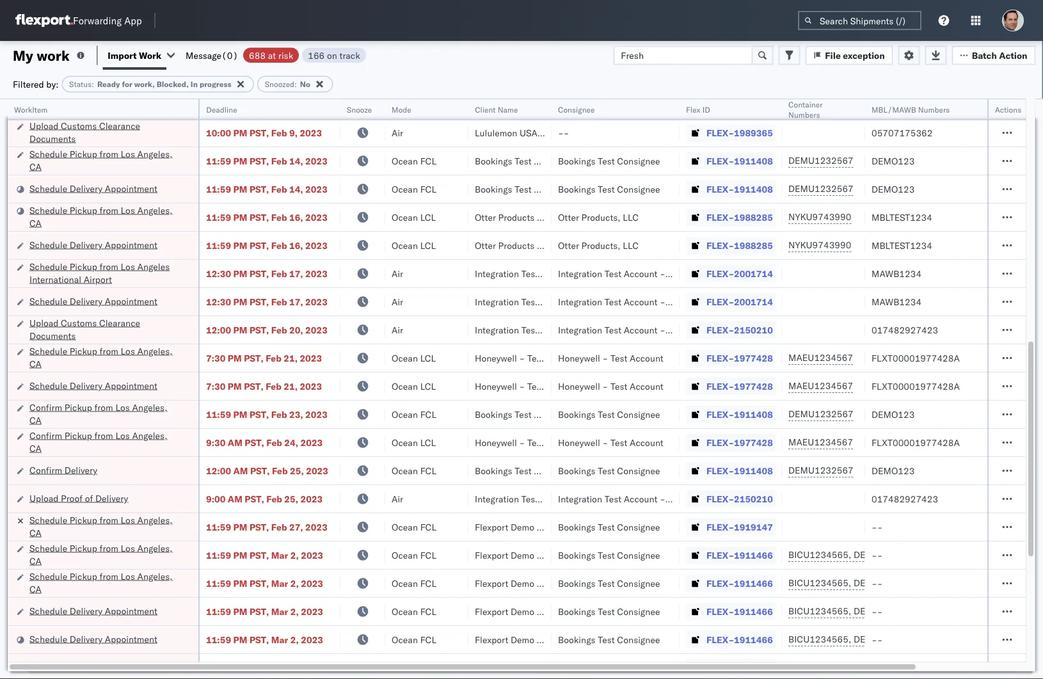 Task type: vqa. For each thing, say whether or not it's contained in the screenshot.


Task type: describe. For each thing, give the bounding box(es) containing it.
10:44
[[206, 663, 231, 674]]

2 1911408 from the top
[[735, 183, 774, 195]]

confirm pickup from los angeles, ca button for 9:30 am pst, feb 24, 2023
[[29, 429, 182, 456]]

1988285 for schedule pickup from los angeles, ca
[[735, 212, 774, 223]]

risk
[[279, 50, 293, 61]]

resize handle column header for flex id
[[767, 99, 783, 679]]

9:30
[[206, 437, 226, 448]]

workitem
[[14, 105, 48, 114]]

upload proof of delivery button
[[29, 492, 128, 506]]

11 schedule from the top
[[29, 571, 67, 582]]

2 flex-1911408 from the top
[[707, 183, 774, 195]]

for
[[122, 79, 132, 89]]

deadline button
[[200, 102, 328, 115]]

forwarding app link
[[15, 14, 142, 27]]

1977428 for schedule pickup from los angeles, ca
[[735, 353, 774, 364]]

confirm pickup from los angeles, ca button for 11:59 pm pst, feb 23, 2023
[[29, 401, 182, 428]]

017482927423 for 9:00 am pst, feb 25, 2023
[[872, 493, 939, 505]]

workitem button
[[8, 102, 186, 115]]

llc for schedule delivery appointment
[[623, 240, 639, 251]]

no
[[300, 79, 311, 89]]

25, for 9:00 am pst, feb 25, 2023
[[285, 493, 298, 505]]

blocked,
[[157, 79, 189, 89]]

test
[[558, 127, 579, 138]]

1 11:59 from the top
[[206, 155, 231, 167]]

21 flex- from the top
[[707, 663, 735, 674]]

3 flex-1911466 from the top
[[707, 606, 774, 617]]

in
[[191, 79, 198, 89]]

maeu1234567 for confirm pickup from los angeles, ca
[[789, 437, 854, 448]]

4 11:59 pm pst, mar 2, 2023 from the top
[[206, 634, 323, 646]]

upload customs clearance documents button for 12:00 pm pst, feb 20, 2023
[[29, 317, 182, 344]]

12 ocean from the top
[[392, 550, 418, 561]]

action
[[1000, 50, 1028, 61]]

upload inside button
[[29, 493, 59, 504]]

integration test account - karl lagerfeld
[[558, 99, 725, 110]]

lcl for confirm pickup from los angeles, ca link associated with 9:30 am pst, feb 24, 2023
[[421, 437, 436, 448]]

inc.
[[540, 127, 556, 138]]

6 ocean fcl from the top
[[392, 522, 437, 533]]

appointment for second schedule delivery appointment link from the bottom of the page
[[105, 634, 157, 645]]

3 schedule pickup from los angeles, ca button from the top
[[29, 345, 182, 372]]

2 mawb1234 from the top
[[872, 296, 922, 307]]

2 7:30 pm pst, feb 21, 2023 from the top
[[206, 381, 322, 392]]

documents for 12:00
[[29, 330, 76, 341]]

appointment for fourth schedule delivery appointment link from the top of the page
[[105, 380, 157, 391]]

flex-1977428 for schedule pickup from los angeles, ca
[[707, 353, 774, 364]]

10:00 pm pst, feb 9, 2023
[[206, 127, 322, 138]]

2 fcl from the top
[[421, 155, 437, 167]]

4 1911466 from the top
[[735, 634, 774, 646]]

8 ocean from the top
[[392, 409, 418, 420]]

resize handle column header for mode
[[453, 99, 469, 679]]

3 fcl from the top
[[421, 183, 437, 195]]

confirm pickup from los angeles, ca link for 9:30 am pst, feb 24, 2023
[[29, 429, 182, 455]]

14 flex- from the top
[[707, 465, 735, 476]]

1 schedule from the top
[[29, 148, 67, 159]]

6,
[[289, 99, 298, 110]]

consignee button
[[552, 102, 667, 115]]

2 11:59 pm pst, feb 14, 2023 from the top
[[206, 183, 328, 195]]

2 schedule from the top
[[29, 183, 67, 194]]

lcl for fifth schedule pickup from los angeles, ca link from the bottom of the page
[[421, 212, 436, 223]]

7 schedule delivery appointment link from the top
[[29, 661, 157, 674]]

delivery for seventh schedule delivery appointment link
[[70, 662, 103, 673]]

9 ocean fcl from the top
[[392, 606, 437, 617]]

flex id button
[[680, 102, 770, 115]]

8 fcl from the top
[[421, 578, 437, 589]]

flex-1911408 for confirm delivery
[[707, 465, 774, 476]]

schedule pickup from los angeles, ca for 2nd schedule pickup from los angeles, ca 'button' from the bottom
[[29, 543, 173, 567]]

delivery for 7th schedule delivery appointment link from the bottom
[[70, 183, 103, 194]]

1 ocean fcl from the top
[[392, 99, 437, 110]]

2150210 for 9:00 am pst, feb 25, 2023
[[735, 493, 774, 505]]

Search Shipments (/) text field
[[799, 11, 922, 30]]

snooze
[[347, 105, 372, 114]]

angeles
[[137, 261, 170, 272]]

flex-2150210 for 12:00 pm pst, feb 20, 2023
[[707, 324, 774, 336]]

3 schedule delivery appointment link from the top
[[29, 295, 157, 308]]

los for schedule pickup from los angeles international airport link
[[121, 261, 135, 272]]

am for 9:00
[[228, 493, 243, 505]]

upload customs clearance documents button for 10:00 pm pst, feb 9, 2023
[[29, 119, 182, 146]]

message (0)
[[186, 50, 238, 61]]

4 bicu1234565, from the top
[[789, 634, 852, 645]]

1 bicu1234565, demu1232567 from the top
[[789, 549, 919, 561]]

upload for 10:00 pm pst, feb 9, 2023
[[29, 120, 59, 131]]

2 12:30 pm pst, feb 17, 2023 from the top
[[206, 296, 328, 307]]

airport
[[84, 274, 112, 285]]

2 flxt00001977428a from the top
[[872, 381, 961, 392]]

3 11:59 pm pst, mar 2, 2023 from the top
[[206, 606, 323, 617]]

flex-1989365
[[707, 127, 774, 138]]

flex-1919147
[[707, 522, 774, 533]]

1 fcl from the top
[[421, 99, 437, 110]]

5 schedule pickup from los angeles, ca link from the top
[[29, 542, 182, 568]]

consignee inside button
[[558, 105, 595, 114]]

2 11:59 from the top
[[206, 183, 231, 195]]

3 schedule delivery appointment button from the top
[[29, 295, 157, 309]]

2 11:59 pm pst, mar 2, 2023 from the top
[[206, 578, 323, 589]]

13 schedule from the top
[[29, 634, 67, 645]]

5 schedule pickup from los angeles, ca button from the top
[[29, 570, 182, 597]]

pickup for 11:59 pm pst, feb 23, 2023's confirm pickup from los angeles, ca button
[[65, 402, 92, 413]]

166
[[308, 50, 325, 61]]

23,
[[289, 409, 303, 420]]

delivery for third schedule delivery appointment link from the bottom of the page
[[70, 606, 103, 617]]

flexport. image
[[15, 14, 73, 27]]

import work
[[108, 50, 161, 61]]

angeles, for fifth schedule pickup from los angeles, ca link from the bottom of the page
[[137, 205, 173, 216]]

proof
[[61, 493, 83, 504]]

appointment for seventh schedule delivery appointment link
[[105, 662, 157, 673]]

upload proof of delivery link
[[29, 492, 128, 505]]

11:59 pm pst, feb 16, 2023 for schedule delivery appointment
[[206, 240, 328, 251]]

3 11:59 from the top
[[206, 212, 231, 223]]

usa
[[520, 127, 538, 138]]

2 maeu1234567 from the top
[[789, 380, 854, 392]]

filtered by:
[[13, 78, 59, 90]]

container numbers
[[789, 100, 823, 119]]

mode button
[[386, 102, 456, 115]]

am for 10:44
[[233, 663, 248, 674]]

am for 12:00
[[233, 465, 248, 476]]

status
[[69, 79, 92, 89]]

4 flexport demo consignee from the top
[[475, 606, 580, 617]]

11 ocean from the top
[[392, 522, 418, 533]]

20,
[[289, 324, 303, 336]]

import work button
[[108, 50, 161, 61]]

actions
[[996, 105, 1022, 114]]

schedule pickup from los angeles international airport
[[29, 261, 170, 285]]

1 digital from the top
[[704, 268, 731, 279]]

1 western from the top
[[668, 268, 702, 279]]

forwarding app
[[73, 14, 142, 27]]

6 flex- from the top
[[707, 240, 735, 251]]

mbl/mawb
[[872, 105, 917, 114]]

2 digital from the top
[[704, 296, 731, 307]]

13 flex- from the top
[[707, 437, 735, 448]]

progress
[[200, 79, 232, 89]]

1919147
[[735, 522, 774, 533]]

4 flex-1911466 from the top
[[707, 634, 774, 646]]

exception
[[844, 50, 885, 61]]

1 schedule delivery appointment from the top
[[29, 183, 157, 194]]

5 schedule delivery appointment button from the top
[[29, 605, 157, 619]]

2 western from the top
[[668, 296, 702, 307]]

c/o
[[688, 663, 704, 674]]

4 schedule delivery appointment from the top
[[29, 380, 157, 391]]

client name
[[475, 105, 518, 114]]

1 7:30 pm pst, feb 21, 2023 from the top
[[206, 353, 322, 364]]

1 flexport from the top
[[475, 522, 509, 533]]

6 fcl from the top
[[421, 522, 437, 533]]

4 bicu1234565, demu1232567 from the top
[[789, 634, 919, 645]]

3 demo from the top
[[511, 578, 535, 589]]

3,
[[291, 663, 300, 674]]

upload for 12:00 pm pst, feb 20, 2023
[[29, 317, 59, 329]]

client name button
[[469, 102, 539, 115]]

10 flex- from the top
[[707, 353, 735, 364]]

2 integration test account - western digital from the top
[[558, 296, 731, 307]]

pickup for 9:30 am pst, feb 24, 2023's confirm pickup from los angeles, ca button
[[65, 430, 92, 441]]

12:00 am pst, feb 25, 2023
[[206, 465, 328, 476]]

upload proof of delivery
[[29, 493, 128, 504]]

4 lcl from the top
[[421, 381, 436, 392]]

1 17, from the top
[[289, 268, 303, 279]]

1 14, from the top
[[289, 155, 303, 167]]

delivery for third schedule delivery appointment link from the top
[[70, 296, 103, 307]]

3 1911466 from the top
[[735, 606, 774, 617]]

017482927423 for 12:00 pm pst, feb 20, 2023
[[872, 324, 939, 336]]

4 2, from the top
[[291, 634, 299, 646]]

2097290
[[735, 663, 774, 674]]

my work
[[13, 46, 70, 64]]

2 12:30 from the top
[[206, 296, 231, 307]]

documents for 10:00
[[29, 133, 76, 144]]

(0)
[[222, 50, 238, 61]]

27,
[[289, 522, 303, 533]]

angeles, for 4th schedule pickup from los angeles, ca link from the bottom of the page
[[137, 346, 173, 357]]

5 flexport from the top
[[475, 634, 509, 646]]

confirm for 12:00 am pst, feb 25, 2023
[[29, 465, 62, 476]]

4 ocean lcl from the top
[[392, 381, 436, 392]]

688
[[249, 50, 266, 61]]

delivery for 2nd schedule delivery appointment link from the top of the page
[[70, 239, 103, 250]]

3 flexport from the top
[[475, 578, 509, 589]]

7 ocean fcl from the top
[[392, 550, 437, 561]]

1911408 for confirm pickup from los angeles, ca
[[735, 409, 774, 420]]

by:
[[46, 78, 59, 90]]

flex-1977428 for confirm pickup from los angeles, ca
[[707, 437, 774, 448]]

2 14, from the top
[[289, 183, 303, 195]]

batch
[[973, 50, 998, 61]]

of
[[85, 493, 93, 504]]

delivery for 11:00's confirm delivery link
[[65, 98, 97, 110]]

message
[[186, 50, 222, 61]]

lcl for 4th schedule pickup from los angeles, ca link from the bottom of the page
[[421, 353, 436, 364]]

6 schedule delivery appointment from the top
[[29, 634, 157, 645]]

3 flexport demo consignee from the top
[[475, 578, 580, 589]]

5 flexport demo consignee from the top
[[475, 634, 580, 646]]

forwarding
[[73, 14, 122, 27]]

9 fcl from the top
[[421, 606, 437, 617]]

1911408 for confirm delivery
[[735, 465, 774, 476]]

resize handle column header for container numbers
[[850, 99, 866, 679]]

angeles, for confirm pickup from los angeles, ca link associated with 9:30 am pst, feb 24, 2023
[[132, 430, 167, 441]]

10:00
[[206, 127, 231, 138]]

mbltest1234 for schedule delivery appointment
[[872, 240, 933, 251]]

b.v
[[672, 663, 686, 674]]

11:59 pm pst, feb 23, 2023
[[206, 409, 328, 420]]

bleckmann
[[706, 663, 751, 674]]

16, for schedule pickup from los angeles, ca
[[289, 212, 303, 223]]

3 schedule delivery appointment from the top
[[29, 296, 157, 307]]

flex-1911408 for schedule pickup from los angeles, ca
[[707, 155, 774, 167]]

schedule pickup from los angeles international airport link
[[29, 260, 182, 286]]

10 fcl from the top
[[421, 634, 437, 646]]

10:44 am pst, mar 3, 2023
[[206, 663, 324, 674]]

4 flexport from the top
[[475, 606, 509, 617]]

schedule pickup from los angeles international airport button
[[29, 260, 182, 287]]

11:59 pm pst, feb 16, 2023 for schedule pickup from los angeles, ca
[[206, 212, 328, 223]]

confirm delivery button for 11:00 pm pst, feb 6, 2023
[[29, 98, 97, 112]]

12:00 for 12:00 pm pst, feb 20, 2023
[[206, 324, 231, 336]]

snoozed : no
[[265, 79, 311, 89]]

import
[[108, 50, 137, 61]]

3 bicu1234565, from the top
[[789, 606, 852, 617]]

track
[[340, 50, 360, 61]]

snoozed
[[265, 79, 295, 89]]

1 7:30 from the top
[[206, 353, 226, 364]]

llc for schedule pickup from los angeles, ca
[[623, 212, 639, 223]]

10 resize handle column header from the left
[[1011, 99, 1027, 679]]

ca for 4th schedule pickup from los angeles, ca link from the bottom of the page
[[29, 358, 42, 370]]

zimu3048342
[[872, 99, 933, 110]]

work
[[37, 46, 70, 64]]

ca for sixth schedule pickup from los angeles, ca link from the top of the page
[[29, 584, 42, 595]]

status : ready for work, blocked, in progress
[[69, 79, 232, 89]]

appointment for 7th schedule delivery appointment link from the bottom
[[105, 183, 157, 194]]

at
[[268, 50, 276, 61]]

clearance for 12:00 pm pst, feb 20, 2023
[[99, 317, 140, 329]]

pickup for fifth schedule pickup from los angeles, ca 'button' from the top
[[70, 571, 97, 582]]

ca for second schedule pickup from los angeles, ca link from the bottom
[[29, 556, 42, 567]]

7 schedule from the top
[[29, 346, 67, 357]]

8 flex- from the top
[[707, 296, 735, 307]]

schedule pickup from los angeles, ca for fifth schedule pickup from los angeles, ca 'button' from the top
[[29, 571, 173, 595]]

4 11:59 from the top
[[206, 240, 231, 251]]

11:00 pm pst, feb 6, 2023
[[206, 99, 322, 110]]

1 flexport demo consignee from the top
[[475, 522, 580, 533]]

file exception
[[826, 50, 885, 61]]

my
[[13, 46, 33, 64]]

: for status
[[92, 79, 94, 89]]

confirm delivery for 12:00 am pst, feb 25, 2023
[[29, 465, 97, 476]]

confirm pickup from los angeles, ca link for 11:59 pm pst, feb 23, 2023
[[29, 401, 182, 427]]

2 2001714 from the top
[[735, 296, 774, 307]]

ready
[[97, 79, 120, 89]]

: for snoozed
[[295, 79, 297, 89]]

lululemon
[[475, 127, 518, 138]]

4 fcl from the top
[[421, 409, 437, 420]]

2 demo123 from the top
[[872, 183, 915, 195]]



Task type: locate. For each thing, give the bounding box(es) containing it.
1 vertical spatial documents
[[29, 330, 76, 341]]

confirm for 9:30 am pst, feb 24, 2023
[[29, 430, 62, 441]]

1 vertical spatial 17,
[[289, 296, 303, 307]]

flex-
[[707, 99, 735, 110], [707, 127, 735, 138], [707, 155, 735, 167], [707, 183, 735, 195], [707, 212, 735, 223], [707, 240, 735, 251], [707, 268, 735, 279], [707, 296, 735, 307], [707, 324, 735, 336], [707, 353, 735, 364], [707, 381, 735, 392], [707, 409, 735, 420], [707, 437, 735, 448], [707, 465, 735, 476], [707, 493, 735, 505], [707, 522, 735, 533], [707, 550, 735, 561], [707, 578, 735, 589], [707, 606, 735, 617], [707, 634, 735, 646], [707, 663, 735, 674]]

0 vertical spatial otter products, llc
[[558, 212, 639, 223]]

1988285 for schedule delivery appointment
[[735, 240, 774, 251]]

1 vertical spatial international
[[618, 663, 670, 674]]

1 schedule pickup from los angeles, ca link from the top
[[29, 148, 182, 173]]

5 ocean lcl from the top
[[392, 437, 436, 448]]

1 vertical spatial 7:30
[[206, 381, 226, 392]]

18 flex- from the top
[[707, 578, 735, 589]]

0 vertical spatial 11:59 pm pst, feb 16, 2023
[[206, 212, 328, 223]]

166 on track
[[308, 50, 360, 61]]

otter products, llc
[[558, 212, 639, 223], [558, 240, 639, 251]]

0 vertical spatial lagerfeld
[[687, 99, 725, 110]]

0 vertical spatial llc
[[623, 212, 639, 223]]

0 vertical spatial upload customs clearance documents button
[[29, 119, 182, 146]]

karl
[[668, 99, 685, 110], [558, 663, 575, 674]]

numbers inside container numbers
[[789, 110, 821, 119]]

3 resize handle column header from the left
[[370, 99, 386, 679]]

0 vertical spatial 14,
[[289, 155, 303, 167]]

1 upload customs clearance documents link from the top
[[29, 119, 182, 145]]

0 horizontal spatial international
[[29, 274, 81, 285]]

angeles, for sixth schedule pickup from los angeles, ca link from the top of the page
[[137, 571, 173, 582]]

pst,
[[250, 99, 269, 110], [250, 127, 269, 138], [250, 155, 269, 167], [250, 183, 269, 195], [250, 212, 269, 223], [250, 240, 269, 251], [250, 268, 269, 279], [250, 296, 269, 307], [250, 324, 269, 336], [244, 353, 264, 364], [244, 381, 264, 392], [250, 409, 269, 420], [245, 437, 264, 448], [250, 465, 270, 476], [245, 493, 264, 505], [250, 522, 269, 533], [250, 550, 269, 561], [250, 578, 269, 589], [250, 606, 269, 617], [250, 634, 269, 646], [250, 663, 270, 674]]

1 vertical spatial 12:30 pm pst, feb 17, 2023
[[206, 296, 328, 307]]

1 12:00 from the top
[[206, 324, 231, 336]]

1 vertical spatial upload customs clearance documents
[[29, 317, 140, 341]]

1977428 for confirm pickup from los angeles, ca
[[735, 437, 774, 448]]

deadline
[[206, 105, 237, 114]]

1 appointment from the top
[[105, 183, 157, 194]]

1989365
[[735, 127, 774, 138]]

0 vertical spatial mbltest1234
[[872, 212, 933, 223]]

1 demo from the top
[[511, 522, 535, 533]]

6 schedule pickup from los angeles, ca link from the top
[[29, 570, 182, 596]]

upload customs clearance documents down workitem button
[[29, 120, 140, 144]]

resize handle column header for client name
[[537, 99, 552, 679]]

: left "ready"
[[92, 79, 94, 89]]

11:00
[[206, 99, 231, 110]]

1 vertical spatial 2150210
[[735, 493, 774, 505]]

resize handle column header for consignee
[[665, 99, 680, 679]]

nyku9743990 for appointment
[[789, 240, 852, 251]]

2 flex-2001714 from the top
[[707, 296, 774, 307]]

2 lcl from the top
[[421, 240, 436, 251]]

pickup for second schedule pickup from los angeles, ca 'button' from the top of the page
[[70, 205, 97, 216]]

4 ocean from the top
[[392, 212, 418, 223]]

12:30 pm pst, feb 17, 2023
[[206, 268, 328, 279], [206, 296, 328, 307]]

lululemon usa inc. test
[[475, 127, 579, 138]]

am right 10:44
[[233, 663, 248, 674]]

0 horizontal spatial lagerfeld
[[577, 663, 615, 674]]

schedule pickup from los angeles, ca for second schedule pickup from los angeles, ca 'button' from the top of the page
[[29, 205, 173, 229]]

1 vertical spatial western
[[668, 296, 702, 307]]

flex-1977428
[[707, 353, 774, 364], [707, 381, 774, 392], [707, 437, 774, 448]]

schedule pickup from los angeles, ca button
[[29, 148, 182, 175], [29, 204, 182, 231], [29, 345, 182, 372], [29, 542, 182, 569], [29, 570, 182, 597]]

customs down the airport
[[61, 317, 97, 329]]

los for third schedule pickup from los angeles, ca link from the bottom
[[121, 515, 135, 526]]

international left the airport
[[29, 274, 81, 285]]

flex id
[[687, 105, 711, 114]]

1 vertical spatial lagerfeld
[[577, 663, 615, 674]]

customs down workitem button
[[61, 120, 97, 131]]

2 017482927423 from the top
[[872, 493, 939, 505]]

0 vertical spatial confirm delivery link
[[29, 98, 97, 110]]

demo
[[511, 522, 535, 533], [511, 550, 535, 561], [511, 578, 535, 589], [511, 606, 535, 617], [511, 634, 535, 646]]

am for 9:30
[[228, 437, 243, 448]]

: left no
[[295, 79, 297, 89]]

flex-1988285 button
[[687, 208, 776, 226], [687, 208, 776, 226], [687, 237, 776, 255], [687, 237, 776, 255]]

upload customs clearance documents link for 10:00 pm pst, feb 9, 2023
[[29, 119, 182, 145]]

5 schedule pickup from los angeles, ca from the top
[[29, 543, 173, 567]]

numbers for mbl/mawb numbers
[[919, 105, 951, 114]]

0 vertical spatial upload customs clearance documents link
[[29, 119, 182, 145]]

los inside "schedule pickup from los angeles international airport"
[[121, 261, 135, 272]]

3 schedule pickup from los angeles, ca link from the top
[[29, 345, 182, 370]]

flex-2130384
[[707, 99, 774, 110]]

upload customs clearance documents down the airport
[[29, 317, 140, 341]]

0 vertical spatial flex-2001714
[[707, 268, 774, 279]]

2 confirm from the top
[[29, 402, 62, 413]]

1 schedule pickup from los angeles, ca button from the top
[[29, 148, 182, 175]]

0 vertical spatial international
[[29, 274, 81, 285]]

delivery
[[65, 98, 97, 110], [70, 183, 103, 194], [70, 239, 103, 250], [70, 296, 103, 307], [70, 380, 103, 391], [65, 465, 97, 476], [95, 493, 128, 504], [70, 606, 103, 617], [70, 634, 103, 645], [70, 662, 103, 673]]

1 lcl from the top
[[421, 212, 436, 223]]

5 ocean fcl from the top
[[392, 465, 437, 476]]

2 flex-1911466 from the top
[[707, 578, 774, 589]]

1 demo123 from the top
[[872, 155, 915, 167]]

1 vertical spatial 25,
[[285, 493, 298, 505]]

1 1911466 from the top
[[735, 550, 774, 561]]

ca for 6th schedule pickup from los angeles, ca link from the bottom of the page
[[29, 161, 42, 172]]

2 air from the top
[[392, 268, 404, 279]]

maeu1234567 for schedule pickup from los angeles, ca
[[789, 352, 854, 363]]

2 1988285 from the top
[[735, 240, 774, 251]]

2 vertical spatial 1977428
[[735, 437, 774, 448]]

clearance for 10:00 pm pst, feb 9, 2023
[[99, 120, 140, 131]]

schedule pickup from los angeles, ca for fifth schedule pickup from los angeles, ca 'button' from the bottom
[[29, 148, 173, 172]]

0 vertical spatial confirm pickup from los angeles, ca
[[29, 402, 167, 426]]

demo123 for schedule pickup from los angeles, ca
[[872, 155, 915, 167]]

6 11:59 from the top
[[206, 522, 231, 533]]

Search Work text field
[[614, 46, 753, 65]]

numbers
[[919, 105, 951, 114], [789, 110, 821, 119]]

2 vertical spatial nyku9743990
[[789, 240, 852, 251]]

25, down 24,
[[290, 465, 304, 476]]

appointment for third schedule delivery appointment link from the top
[[105, 296, 157, 307]]

1 vertical spatial customs
[[61, 317, 97, 329]]

pickup for schedule pickup from los angeles international airport "button"
[[70, 261, 97, 272]]

1 clearance from the top
[[99, 120, 140, 131]]

1 vertical spatial integration test account - western digital
[[558, 296, 731, 307]]

los for sixth schedule pickup from los angeles, ca link from the top of the page
[[121, 571, 135, 582]]

1 otter products - test account from the top
[[475, 212, 598, 223]]

12:30
[[206, 268, 231, 279], [206, 296, 231, 307]]

0 vertical spatial 017482927423
[[872, 324, 939, 336]]

mbltest1234 for schedule pickup from los angeles, ca
[[872, 212, 933, 223]]

numbers down container
[[789, 110, 821, 119]]

688 at risk
[[249, 50, 293, 61]]

upload customs clearance documents link
[[29, 119, 182, 145], [29, 317, 182, 342]]

delivery inside upload proof of delivery link
[[95, 493, 128, 504]]

0 vertical spatial flex-1988285
[[707, 212, 774, 223]]

international left b.v
[[618, 663, 670, 674]]

0 vertical spatial 7:30
[[206, 353, 226, 364]]

1911408 for schedule pickup from los angeles, ca
[[735, 155, 774, 167]]

25, up 27,
[[285, 493, 298, 505]]

1 vertical spatial products,
[[582, 240, 621, 251]]

3 ocean from the top
[[392, 183, 418, 195]]

am up 9:00 am pst, feb 25, 2023 in the bottom of the page
[[233, 465, 248, 476]]

ocean fcl
[[392, 99, 437, 110], [392, 155, 437, 167], [392, 183, 437, 195], [392, 409, 437, 420], [392, 465, 437, 476], [392, 522, 437, 533], [392, 550, 437, 561], [392, 578, 437, 589], [392, 606, 437, 617], [392, 634, 437, 646]]

test
[[605, 99, 622, 110], [515, 155, 532, 167], [598, 155, 615, 167], [515, 183, 532, 195], [598, 183, 615, 195], [545, 212, 562, 223], [545, 240, 562, 251], [605, 268, 622, 279], [605, 296, 622, 307], [522, 324, 539, 336], [605, 324, 622, 336], [528, 353, 545, 364], [611, 353, 628, 364], [528, 381, 545, 392], [611, 381, 628, 392], [515, 409, 532, 420], [598, 409, 615, 420], [528, 437, 545, 448], [611, 437, 628, 448], [515, 465, 532, 476], [598, 465, 615, 476], [522, 493, 539, 505], [605, 493, 622, 505], [598, 522, 615, 533], [598, 550, 615, 561], [598, 578, 615, 589], [598, 606, 615, 617], [598, 634, 615, 646]]

0 vertical spatial 17,
[[289, 268, 303, 279]]

1 vertical spatial flxt00001977428a
[[872, 381, 961, 392]]

confirm for 11:59 pm pst, feb 23, 2023
[[29, 402, 62, 413]]

1 horizontal spatial :
[[295, 79, 297, 89]]

0 vertical spatial 12:00
[[206, 324, 231, 336]]

1 vertical spatial confirm delivery button
[[29, 464, 97, 478]]

3 schedule pickup from los angeles, ca from the top
[[29, 346, 173, 370]]

2 12:00 from the top
[[206, 465, 231, 476]]

confirm delivery link down by:
[[29, 98, 97, 110]]

1 vertical spatial mbltest1234
[[872, 240, 933, 251]]

karl lagerfeld international b.v c/o bleckmann
[[558, 663, 751, 674]]

1 flex-1911466 from the top
[[707, 550, 774, 561]]

resize handle column header
[[183, 99, 199, 679], [325, 99, 341, 679], [370, 99, 386, 679], [453, 99, 469, 679], [537, 99, 552, 679], [665, 99, 680, 679], [767, 99, 783, 679], [850, 99, 866, 679], [1011, 99, 1026, 679], [1011, 99, 1027, 679]]

appointment for third schedule delivery appointment link from the bottom of the page
[[105, 606, 157, 617]]

4 1911408 from the top
[[735, 465, 774, 476]]

1 vertical spatial 12:00
[[206, 465, 231, 476]]

6 appointment from the top
[[105, 634, 157, 645]]

1 vertical spatial otter products - test account
[[475, 240, 598, 251]]

5 11:59 from the top
[[206, 409, 231, 420]]

2 vertical spatial maeu1234567
[[789, 437, 854, 448]]

angeles, for confirm pickup from los angeles, ca link related to 11:59 pm pst, feb 23, 2023
[[132, 402, 167, 413]]

4 resize handle column header from the left
[[453, 99, 469, 679]]

nyku9743990 for from
[[789, 211, 852, 223]]

11:59 pm pst, feb 16, 2023
[[206, 212, 328, 223], [206, 240, 328, 251]]

0 vertical spatial flxt00001977428a
[[872, 353, 961, 364]]

6 resize handle column header from the left
[[665, 99, 680, 679]]

bicu1234565,
[[789, 549, 852, 561], [789, 578, 852, 589], [789, 606, 852, 617], [789, 634, 852, 645]]

7:30 pm pst, feb 21, 2023 up 11:59 pm pst, feb 23, 2023
[[206, 381, 322, 392]]

2 16, from the top
[[289, 240, 303, 251]]

upload customs clearance documents button down workitem button
[[29, 119, 182, 146]]

mode
[[392, 105, 412, 114]]

0 vertical spatial 11:59 pm pst, feb 14, 2023
[[206, 155, 328, 167]]

digital
[[704, 268, 731, 279], [704, 296, 731, 307]]

flex-1911408
[[707, 155, 774, 167], [707, 183, 774, 195], [707, 409, 774, 420], [707, 465, 774, 476]]

3 demo123 from the top
[[872, 409, 915, 420]]

12:00 pm pst, feb 20, 2023
[[206, 324, 328, 336]]

7:30 down 12:00 pm pst, feb 20, 2023 on the top
[[206, 353, 226, 364]]

flxt00001977428a for confirm pickup from los angeles, ca
[[872, 437, 961, 448]]

5 air from the top
[[392, 493, 404, 505]]

flex-2097290
[[707, 663, 774, 674]]

1 11:59 pm pst, mar 2, 2023 from the top
[[206, 550, 323, 561]]

confirm pickup from los angeles, ca
[[29, 402, 167, 426], [29, 430, 167, 454]]

1 bicu1234565, from the top
[[789, 549, 852, 561]]

otter products, llc for schedule delivery appointment
[[558, 240, 639, 251]]

1 017482927423 from the top
[[872, 324, 939, 336]]

upload customs clearance documents button down the airport
[[29, 317, 182, 344]]

2 confirm delivery link from the top
[[29, 464, 97, 477]]

4 ocean fcl from the top
[[392, 409, 437, 420]]

07492792403
[[872, 663, 933, 674]]

0 horizontal spatial :
[[92, 79, 94, 89]]

numbers inside button
[[919, 105, 951, 114]]

otter products - test account for schedule pickup from los angeles, ca
[[475, 212, 598, 223]]

international inside "schedule pickup from los angeles international airport"
[[29, 274, 81, 285]]

0 vertical spatial customs
[[61, 120, 97, 131]]

upload customs clearance documents link down the airport
[[29, 317, 182, 342]]

otter products, llc for schedule pickup from los angeles, ca
[[558, 212, 639, 223]]

1 vertical spatial flex-2001714
[[707, 296, 774, 307]]

schedule inside "schedule pickup from los angeles international airport"
[[29, 261, 67, 272]]

21, down "20,"
[[284, 353, 298, 364]]

batch action
[[973, 50, 1028, 61]]

numbers up 05707175362
[[919, 105, 951, 114]]

products, for schedule delivery appointment
[[582, 240, 621, 251]]

11:59 pm pst, feb 14, 2023
[[206, 155, 328, 167], [206, 183, 328, 195]]

1 vertical spatial 017482927423
[[872, 493, 939, 505]]

flex-1988285
[[707, 212, 774, 223], [707, 240, 774, 251]]

angeles, for third schedule pickup from los angeles, ca link from the bottom
[[137, 515, 173, 526]]

6 air from the top
[[392, 663, 404, 674]]

2 confirm pickup from los angeles, ca button from the top
[[29, 429, 182, 456]]

flxt00001977428a for schedule pickup from los angeles, ca
[[872, 353, 961, 364]]

1 mawb1234 from the top
[[872, 268, 922, 279]]

confirm delivery down by:
[[29, 98, 97, 110]]

integration
[[558, 99, 603, 110], [558, 268, 603, 279], [558, 296, 603, 307], [475, 324, 519, 336], [558, 324, 603, 336], [475, 493, 519, 505], [558, 493, 603, 505]]

confirm pickup from los angeles, ca for 11:59 pm pst, feb 23, 2023
[[29, 402, 167, 426]]

am right 9:30
[[228, 437, 243, 448]]

0 vertical spatial western
[[668, 268, 702, 279]]

confirm for 11:00 pm pst, feb 6, 2023
[[29, 98, 62, 110]]

products, for schedule pickup from los angeles, ca
[[582, 212, 621, 223]]

1 2150210 from the top
[[735, 324, 774, 336]]

0 vertical spatial 1977428
[[735, 353, 774, 364]]

0 vertical spatial 25,
[[290, 465, 304, 476]]

am right '9:00'
[[228, 493, 243, 505]]

1 flex-1977428 from the top
[[707, 353, 774, 364]]

1911408
[[735, 155, 774, 167], [735, 183, 774, 195], [735, 409, 774, 420], [735, 465, 774, 476]]

upload customs clearance documents
[[29, 120, 140, 144], [29, 317, 140, 341]]

1 vertical spatial 16,
[[289, 240, 303, 251]]

feb
[[271, 99, 287, 110], [271, 127, 287, 138], [271, 155, 287, 167], [271, 183, 287, 195], [271, 212, 287, 223], [271, 240, 287, 251], [271, 268, 287, 279], [271, 296, 287, 307], [271, 324, 287, 336], [266, 353, 282, 364], [266, 381, 282, 392], [271, 409, 287, 420], [267, 437, 282, 448], [272, 465, 288, 476], [267, 493, 282, 505], [271, 522, 287, 533]]

1 vertical spatial upload customs clearance documents link
[[29, 317, 182, 342]]

1 vertical spatial 1988285
[[735, 240, 774, 251]]

0 vertical spatial maeu1234567
[[789, 352, 854, 363]]

9:00 am pst, feb 25, 2023
[[206, 493, 323, 505]]

pm
[[233, 99, 247, 110], [233, 127, 247, 138], [233, 155, 247, 167], [233, 183, 247, 195], [233, 212, 247, 223], [233, 240, 247, 251], [233, 268, 247, 279], [233, 296, 247, 307], [233, 324, 247, 336], [228, 353, 242, 364], [228, 381, 242, 392], [233, 409, 247, 420], [233, 522, 247, 533], [233, 550, 247, 561], [233, 578, 247, 589], [233, 606, 247, 617], [233, 634, 247, 646]]

pickup inside "schedule pickup from los angeles international airport"
[[70, 261, 97, 272]]

confirm delivery button for 12:00 am pst, feb 25, 2023
[[29, 464, 97, 478]]

7 schedule delivery appointment from the top
[[29, 662, 157, 673]]

flex-1911408 button
[[687, 152, 776, 170], [687, 152, 776, 170], [687, 180, 776, 198], [687, 180, 776, 198], [687, 406, 776, 424], [687, 406, 776, 424], [687, 462, 776, 480], [687, 462, 776, 480]]

1 vertical spatial 11:59 pm pst, feb 16, 2023
[[206, 240, 328, 251]]

0 vertical spatial upload
[[29, 120, 59, 131]]

1 integration test account - western digital from the top
[[558, 268, 731, 279]]

10 ocean from the top
[[392, 465, 418, 476]]

mbl/mawb numbers button
[[866, 102, 1013, 115]]

clearance down the airport
[[99, 317, 140, 329]]

los for confirm pickup from los angeles, ca link related to 11:59 pm pst, feb 23, 2023
[[116, 402, 130, 413]]

products,
[[582, 212, 621, 223], [582, 240, 621, 251]]

2 vertical spatial upload
[[29, 493, 59, 504]]

customs for 12:00 pm pst, feb 20, 2023
[[61, 317, 97, 329]]

1 vertical spatial confirm delivery link
[[29, 464, 97, 477]]

1 vertical spatial 12:30
[[206, 296, 231, 307]]

12 schedule from the top
[[29, 606, 67, 617]]

flex-2150210 for 9:00 am pst, feb 25, 2023
[[707, 493, 774, 505]]

1 vertical spatial upload
[[29, 317, 59, 329]]

los for second schedule pickup from los angeles, ca link from the bottom
[[121, 543, 135, 554]]

ca
[[29, 161, 42, 172], [29, 217, 42, 229], [29, 358, 42, 370], [29, 415, 42, 426], [29, 443, 42, 454], [29, 527, 42, 539], [29, 556, 42, 567], [29, 584, 42, 595]]

2 appointment from the top
[[105, 239, 157, 250]]

1 vertical spatial 7:30 pm pst, feb 21, 2023
[[206, 381, 322, 392]]

1 vertical spatial confirm delivery
[[29, 465, 97, 476]]

confirm delivery button
[[29, 98, 97, 112], [29, 464, 97, 478]]

ocean lcl for fifth schedule pickup from los angeles, ca link from the bottom of the page
[[392, 212, 436, 223]]

llc
[[623, 212, 639, 223], [623, 240, 639, 251]]

1 vertical spatial mawb1234
[[872, 296, 922, 307]]

1 vertical spatial maeu1234567
[[789, 380, 854, 392]]

schedule delivery appointment
[[29, 183, 157, 194], [29, 239, 157, 250], [29, 296, 157, 307], [29, 380, 157, 391], [29, 606, 157, 617], [29, 634, 157, 645], [29, 662, 157, 673]]

flex-1911408 for confirm pickup from los angeles, ca
[[707, 409, 774, 420]]

25,
[[290, 465, 304, 476], [285, 493, 298, 505]]

24,
[[285, 437, 298, 448]]

0 vertical spatial integration test account - western digital
[[558, 268, 731, 279]]

flex-1988285 for schedule delivery appointment
[[707, 240, 774, 251]]

2 schedule delivery appointment from the top
[[29, 239, 157, 250]]

pickup for 2nd schedule pickup from los angeles, ca 'button' from the bottom
[[70, 543, 97, 554]]

0 vertical spatial 1988285
[[735, 212, 774, 223]]

-
[[660, 99, 666, 110], [558, 127, 564, 138], [564, 127, 570, 138], [537, 212, 543, 223], [537, 240, 543, 251], [660, 268, 666, 279], [660, 296, 666, 307], [577, 324, 583, 336], [660, 324, 666, 336], [520, 353, 525, 364], [603, 353, 609, 364], [520, 381, 525, 392], [603, 381, 609, 392], [520, 437, 525, 448], [603, 437, 609, 448], [577, 493, 583, 505], [660, 493, 666, 505], [872, 522, 878, 533], [878, 522, 883, 533], [872, 550, 878, 561], [878, 550, 883, 561], [872, 578, 878, 589], [878, 578, 883, 589], [872, 606, 878, 617], [878, 606, 883, 617], [872, 634, 878, 646], [878, 634, 883, 646]]

demo123 for confirm delivery
[[872, 465, 915, 476]]

0 vertical spatial flex-2150210
[[707, 324, 774, 336]]

angeles,
[[137, 148, 173, 159], [137, 205, 173, 216], [137, 346, 173, 357], [132, 402, 167, 413], [132, 430, 167, 441], [137, 515, 173, 526], [137, 543, 173, 554], [137, 571, 173, 582]]

1 ocean lcl from the top
[[392, 212, 436, 223]]

products for schedule delivery appointment
[[499, 240, 535, 251]]

0 vertical spatial nyku9743990
[[789, 99, 852, 110]]

4 air from the top
[[392, 324, 404, 336]]

4 schedule pickup from los angeles, ca button from the top
[[29, 542, 182, 569]]

confirm delivery button down by:
[[29, 98, 97, 112]]

angeles, for second schedule pickup from los angeles, ca link from the bottom
[[137, 543, 173, 554]]

1 vertical spatial upload customs clearance documents button
[[29, 317, 182, 344]]

upload customs clearance documents for 12:00 pm pst, feb 20, 2023
[[29, 317, 140, 341]]

0 vertical spatial mawb1234
[[872, 268, 922, 279]]

1 products from the top
[[499, 212, 535, 223]]

7 resize handle column header from the left
[[767, 99, 783, 679]]

0 vertical spatial products
[[499, 212, 535, 223]]

2 schedule pickup from los angeles, ca button from the top
[[29, 204, 182, 231]]

name
[[498, 105, 518, 114]]

1 : from the left
[[92, 79, 94, 89]]

21, up 23,
[[284, 381, 298, 392]]

pickup for fifth schedule pickup from los angeles, ca 'button' from the bottom
[[70, 148, 97, 159]]

ca for confirm pickup from los angeles, ca link related to 11:59 pm pst, feb 23, 2023
[[29, 415, 42, 426]]

3 1977428 from the top
[[735, 437, 774, 448]]

work,
[[134, 79, 155, 89]]

16, for schedule delivery appointment
[[289, 240, 303, 251]]

0 vertical spatial confirm delivery
[[29, 98, 97, 110]]

confirm delivery button up proof
[[29, 464, 97, 478]]

1 vertical spatial flex-2150210
[[707, 493, 774, 505]]

1 vertical spatial 1977428
[[735, 381, 774, 392]]

0 vertical spatial digital
[[704, 268, 731, 279]]

otter products - test account for schedule delivery appointment
[[475, 240, 598, 251]]

flex-1919147 button
[[687, 518, 776, 536], [687, 518, 776, 536]]

0 vertical spatial documents
[[29, 133, 76, 144]]

client
[[475, 105, 496, 114]]

4 flex- from the top
[[707, 183, 735, 195]]

1 horizontal spatial numbers
[[919, 105, 951, 114]]

7:30 up 9:30
[[206, 381, 226, 392]]

confirm delivery for 11:00 pm pst, feb 6, 2023
[[29, 98, 97, 110]]

2 otter products, llc from the top
[[558, 240, 639, 251]]

1 horizontal spatial lagerfeld
[[687, 99, 725, 110]]

1 vertical spatial confirm pickup from los angeles, ca button
[[29, 429, 182, 456]]

3 maeu1234567 from the top
[[789, 437, 854, 448]]

0 vertical spatial 21,
[[284, 353, 298, 364]]

los for 4th schedule pickup from los angeles, ca link from the bottom of the page
[[121, 346, 135, 357]]

1 2001714 from the top
[[735, 268, 774, 279]]

numbers for container numbers
[[789, 110, 821, 119]]

0 vertical spatial 2001714
[[735, 268, 774, 279]]

flex-1911466
[[707, 550, 774, 561], [707, 578, 774, 589], [707, 606, 774, 617], [707, 634, 774, 646]]

5 schedule delivery appointment from the top
[[29, 606, 157, 617]]

0 vertical spatial 7:30 pm pst, feb 21, 2023
[[206, 353, 322, 364]]

7:30 pm pst, feb 21, 2023 down 12:00 pm pst, feb 20, 2023 on the top
[[206, 353, 322, 364]]

2 vertical spatial flex-1977428
[[707, 437, 774, 448]]

schedule pickup from los angeles, ca
[[29, 148, 173, 172], [29, 205, 173, 229], [29, 346, 173, 370], [29, 515, 173, 539], [29, 543, 173, 567], [29, 571, 173, 595]]

los for confirm pickup from los angeles, ca link associated with 9:30 am pst, feb 24, 2023
[[116, 430, 130, 441]]

schedule delivery appointment link
[[29, 182, 157, 195], [29, 239, 157, 251], [29, 295, 157, 308], [29, 379, 157, 392], [29, 605, 157, 618], [29, 633, 157, 646], [29, 661, 157, 674]]

bicu1234565, demu1232567
[[789, 549, 919, 561], [789, 578, 919, 589], [789, 606, 919, 617], [789, 634, 919, 645]]

ca for third schedule pickup from los angeles, ca link from the bottom
[[29, 527, 42, 539]]

9 11:59 from the top
[[206, 606, 231, 617]]

5 ca from the top
[[29, 443, 42, 454]]

delivery for second schedule delivery appointment link from the bottom of the page
[[70, 634, 103, 645]]

1 flex-1988285 from the top
[[707, 212, 774, 223]]

4 schedule pickup from los angeles, ca from the top
[[29, 515, 173, 539]]

upload customs clearance documents link down workitem button
[[29, 119, 182, 145]]

1 vertical spatial karl
[[558, 663, 575, 674]]

0 vertical spatial 12:30
[[206, 268, 231, 279]]

--
[[558, 127, 570, 138], [872, 522, 883, 533], [872, 550, 883, 561], [872, 578, 883, 589], [872, 606, 883, 617], [872, 634, 883, 646]]

1 nyku9743990 from the top
[[789, 99, 852, 110]]

7:30 pm pst, feb 21, 2023
[[206, 353, 322, 364], [206, 381, 322, 392]]

los
[[121, 148, 135, 159], [121, 205, 135, 216], [121, 261, 135, 272], [121, 346, 135, 357], [116, 402, 130, 413], [116, 430, 130, 441], [121, 515, 135, 526], [121, 543, 135, 554], [121, 571, 135, 582]]

account
[[624, 99, 658, 110], [564, 212, 598, 223], [564, 240, 598, 251], [624, 268, 658, 279], [624, 296, 658, 307], [541, 324, 575, 336], [624, 324, 658, 336], [547, 353, 581, 364], [630, 353, 664, 364], [547, 381, 581, 392], [630, 381, 664, 392], [547, 437, 581, 448], [630, 437, 664, 448], [541, 493, 575, 505], [624, 493, 658, 505]]

1 vertical spatial confirm pickup from los angeles, ca link
[[29, 429, 182, 455]]

0 horizontal spatial karl
[[558, 663, 575, 674]]

12 flex- from the top
[[707, 409, 735, 420]]

on
[[327, 50, 337, 61]]

lagerfeld
[[687, 99, 725, 110], [577, 663, 615, 674]]

ag
[[601, 324, 613, 336], [684, 324, 696, 336], [601, 493, 613, 505], [684, 493, 696, 505]]

9:00
[[206, 493, 226, 505]]

1 12:30 from the top
[[206, 268, 231, 279]]

clearance down workitem button
[[99, 120, 140, 131]]

1 vertical spatial 14,
[[289, 183, 303, 195]]

1 vertical spatial clearance
[[99, 317, 140, 329]]

2 11:59 pm pst, feb 16, 2023 from the top
[[206, 240, 328, 251]]

11:59 pm pst, feb 27, 2023
[[206, 522, 328, 533]]

confirm delivery link for 12:00
[[29, 464, 97, 477]]

from inside "schedule pickup from los angeles international airport"
[[100, 261, 118, 272]]

customs for 10:00 pm pst, feb 9, 2023
[[61, 120, 97, 131]]

file
[[826, 50, 841, 61]]

1 horizontal spatial international
[[618, 663, 670, 674]]

confirm pickup from los angeles, ca button
[[29, 401, 182, 428], [29, 429, 182, 456]]

confirm delivery up proof
[[29, 465, 97, 476]]

confirm delivery link up proof
[[29, 464, 97, 477]]

appointment for 2nd schedule delivery appointment link from the top of the page
[[105, 239, 157, 250]]

1977428
[[735, 353, 774, 364], [735, 381, 774, 392], [735, 437, 774, 448]]

0 vertical spatial clearance
[[99, 120, 140, 131]]

1 vertical spatial products
[[499, 240, 535, 251]]

demo123
[[872, 155, 915, 167], [872, 183, 915, 195], [872, 409, 915, 420], [872, 465, 915, 476]]

resize handle column header for workitem
[[183, 99, 199, 679]]

1 vertical spatial nyku9743990
[[789, 211, 852, 223]]

flex-2130384 button
[[687, 96, 776, 114], [687, 96, 776, 114]]

los for 6th schedule pickup from los angeles, ca link from the bottom of the page
[[121, 148, 135, 159]]

container numbers button
[[783, 97, 853, 120]]

am
[[228, 437, 243, 448], [233, 465, 248, 476], [228, 493, 243, 505], [233, 663, 248, 674]]

5 demo from the top
[[511, 634, 535, 646]]

2 ocean fcl from the top
[[392, 155, 437, 167]]

9:30 am pst, feb 24, 2023
[[206, 437, 323, 448]]

2 bicu1234565, from the top
[[789, 578, 852, 589]]

0 vertical spatial confirm pickup from los angeles, ca link
[[29, 401, 182, 427]]

1 vertical spatial 21,
[[284, 381, 298, 392]]

angeles, for 6th schedule pickup from los angeles, ca link from the bottom of the page
[[137, 148, 173, 159]]

flex-1988285 for schedule pickup from los angeles, ca
[[707, 212, 774, 223]]

3 ocean fcl from the top
[[392, 183, 437, 195]]

pickup for third schedule pickup from los angeles, ca 'button' from the bottom of the page
[[70, 346, 97, 357]]

3 flex-1977428 from the top
[[707, 437, 774, 448]]

0 vertical spatial confirm delivery button
[[29, 98, 97, 112]]

1 vertical spatial digital
[[704, 296, 731, 307]]

0 horizontal spatial numbers
[[789, 110, 821, 119]]

2023
[[300, 99, 322, 110], [300, 127, 322, 138], [306, 155, 328, 167], [306, 183, 328, 195], [306, 212, 328, 223], [306, 240, 328, 251], [306, 268, 328, 279], [306, 296, 328, 307], [306, 324, 328, 336], [300, 353, 322, 364], [300, 381, 322, 392], [306, 409, 328, 420], [301, 437, 323, 448], [306, 465, 328, 476], [301, 493, 323, 505], [306, 522, 328, 533], [301, 550, 323, 561], [301, 578, 323, 589], [301, 606, 323, 617], [301, 634, 323, 646], [302, 663, 324, 674]]

0 vertical spatial karl
[[668, 99, 685, 110]]

0 vertical spatial upload customs clearance documents
[[29, 120, 140, 144]]

confirm pickup from los angeles, ca for 9:30 am pst, feb 24, 2023
[[29, 430, 167, 454]]

8 ocean fcl from the top
[[392, 578, 437, 589]]



